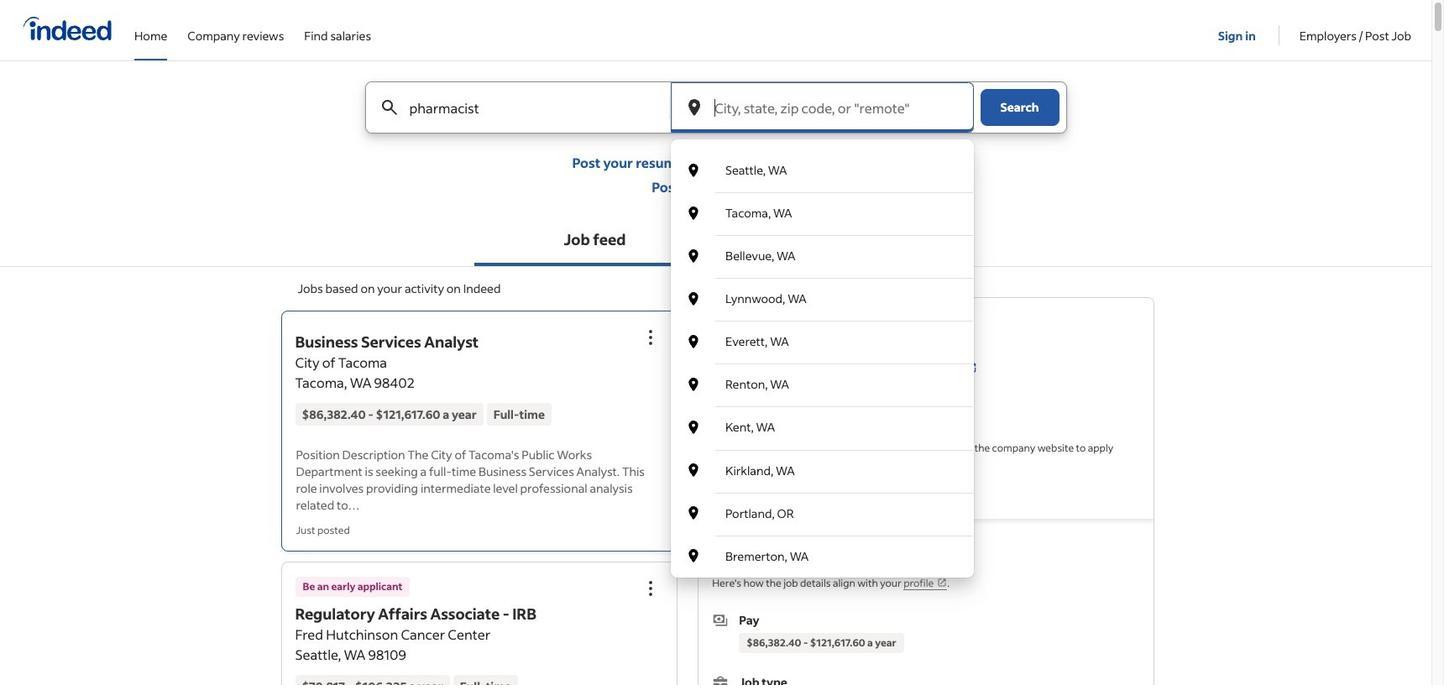 Task type: vqa. For each thing, say whether or not it's contained in the screenshot.
Job actions for Business Services Analyst is collapsed icon
yes



Task type: describe. For each thing, give the bounding box(es) containing it.
job actions for regulatory affairs associate - irb is collapsed image
[[641, 579, 661, 599]]

Edit location text field
[[711, 82, 974, 133]]

3.8 out of 5 stars image
[[821, 358, 897, 378]]

city of tacoma (opens in a new tab) image
[[796, 362, 808, 373]]

search: Job title, keywords, or company text field
[[406, 82, 642, 133]]



Task type: locate. For each thing, give the bounding box(es) containing it.
3.8 out of 5 stars. link to 50 reviews company ratings (opens in a new tab) image
[[965, 362, 977, 373]]

search suggestions list box
[[671, 149, 974, 578]]

None search field
[[351, 81, 1080, 578]]

main content
[[0, 81, 1432, 685]]

tab list
[[0, 216, 1432, 267]]

job preferences (opens in a new window) image
[[937, 578, 947, 588]]

job actions for business services analyst is collapsed image
[[641, 327, 661, 348]]



